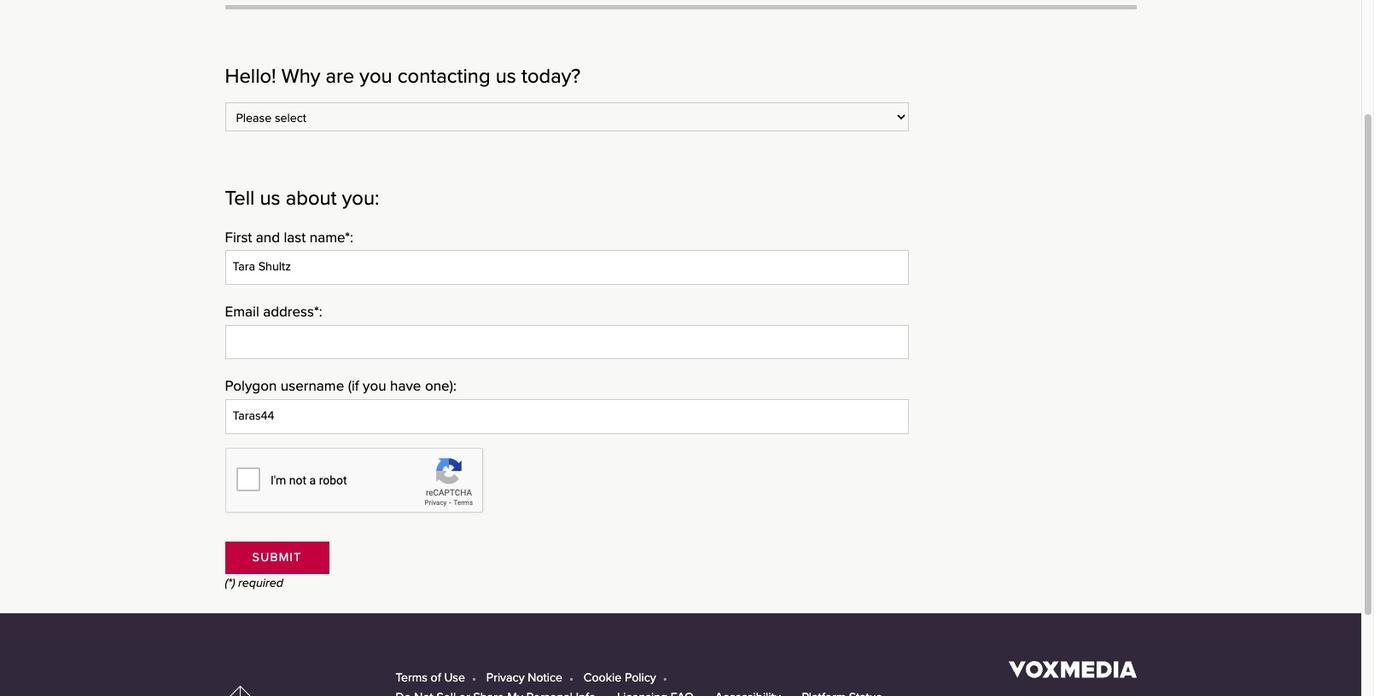 Task type: locate. For each thing, give the bounding box(es) containing it.
you right are
[[360, 64, 393, 89]]

first and last name*:
[[225, 229, 354, 247]]

us
[[496, 64, 516, 89], [260, 186, 281, 211]]

privacy notice link
[[487, 671, 563, 686]]

tell us about you:
[[225, 186, 380, 211]]

have
[[390, 378, 421, 396]]

0 vertical spatial us
[[496, 64, 516, 89]]

you right (if at the bottom left of the page
[[363, 378, 386, 396]]

you for are
[[360, 64, 393, 89]]

(if
[[348, 378, 359, 396]]

address*:
[[263, 303, 323, 321]]

name*:
[[310, 229, 354, 247]]

(*) required
[[225, 577, 283, 591]]

contacting
[[398, 64, 491, 89]]

None submit
[[225, 542, 329, 575]]

1 vertical spatial you
[[363, 378, 386, 396]]

you
[[360, 64, 393, 89], [363, 378, 386, 396]]

(*)
[[225, 577, 235, 591]]

poly lt wire logo image
[[225, 687, 368, 697]]

use
[[444, 671, 465, 686]]

us right tell
[[260, 186, 281, 211]]

about
[[286, 186, 337, 211]]

us left today?
[[496, 64, 516, 89]]

0 vertical spatial you
[[360, 64, 393, 89]]

terms of use
[[396, 671, 465, 686]]

you:
[[342, 186, 380, 211]]

cookie policy
[[584, 671, 656, 686]]

last
[[284, 229, 306, 247]]

1 vertical spatial us
[[260, 186, 281, 211]]

cookie
[[584, 671, 622, 686]]

terms
[[396, 671, 428, 686]]

1 horizontal spatial us
[[496, 64, 516, 89]]

notice
[[528, 671, 563, 686]]



Task type: vqa. For each thing, say whether or not it's contained in the screenshot.
you corresponding to (if
yes



Task type: describe. For each thing, give the bounding box(es) containing it.
cookie policy link
[[584, 671, 656, 686]]

privacy notice
[[487, 671, 563, 686]]

email address*:
[[225, 303, 323, 321]]

username
[[281, 378, 344, 396]]

terms of use link
[[396, 671, 465, 686]]

and
[[256, 229, 280, 247]]

polygon
[[225, 378, 277, 396]]

are
[[326, 64, 355, 89]]

tell
[[225, 186, 255, 211]]

vox media image
[[1009, 648, 1137, 679]]

Polygon username (if you have one): text field
[[225, 399, 909, 434]]

Email address*: text field
[[225, 325, 909, 360]]

you for (if
[[363, 378, 386, 396]]

hello!
[[225, 64, 276, 89]]

privacy
[[487, 671, 525, 686]]

hello! why are you contacting us today?
[[225, 64, 581, 89]]

first
[[225, 229, 252, 247]]

polygon username (if you have one):
[[225, 378, 457, 396]]

today?
[[522, 64, 581, 89]]

one):
[[425, 378, 457, 396]]

of
[[431, 671, 441, 686]]

email
[[225, 303, 259, 321]]

policy
[[625, 671, 656, 686]]

0 horizontal spatial us
[[260, 186, 281, 211]]

First and last name*: text field
[[225, 251, 909, 285]]

required
[[238, 577, 283, 591]]

why
[[281, 64, 321, 89]]



